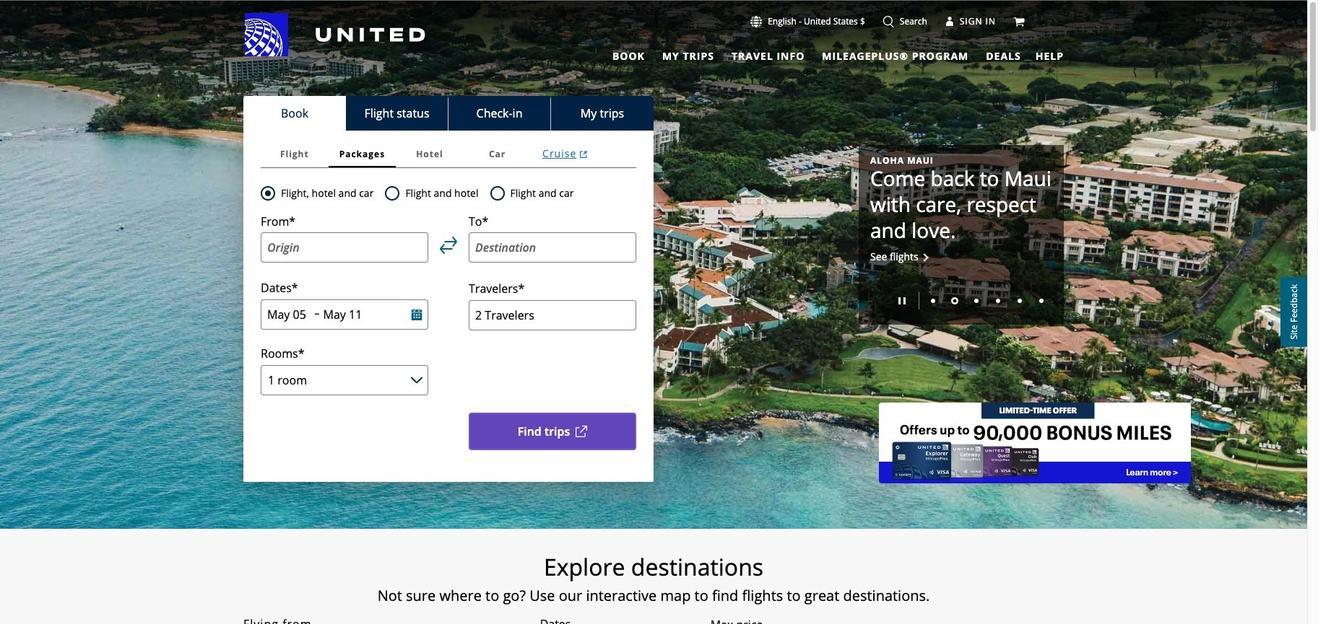 Task type: locate. For each thing, give the bounding box(es) containing it.
Destination text field
[[469, 233, 636, 263]]

slide 1 of 6 image
[[931, 299, 936, 304]]

tab list
[[604, 44, 1024, 65], [243, 96, 654, 131], [261, 141, 636, 168]]

carousel buttons element
[[870, 288, 1053, 314]]

flying from element
[[243, 616, 312, 625]]

Origin text field
[[261, 233, 428, 263]]

slide 4 of 6 image
[[996, 299, 1001, 304]]

2 vertical spatial tab list
[[261, 141, 636, 168]]

pause image
[[899, 298, 906, 305]]

main content
[[0, 1, 1308, 625]]

explore destinations element
[[160, 553, 1147, 582]]

navigation
[[0, 12, 1308, 65]]

view cart, click to view list of recently searched saved trips. image
[[1014, 16, 1025, 27]]

1 vertical spatial tab list
[[243, 96, 654, 131]]



Task type: describe. For each thing, give the bounding box(es) containing it.
united logo link to homepage image
[[245, 13, 425, 56]]

Departure text field
[[267, 307, 308, 323]]

slide 2 of 6 image
[[951, 298, 959, 305]]

Return text field
[[323, 307, 402, 323]]

slide 5 of 6 image
[[1018, 299, 1022, 304]]

not sure where to go? use our interactive map to find flights to great destinations. element
[[160, 588, 1147, 605]]

slide 6 of 6 image
[[1040, 299, 1044, 304]]

please enter the max price in the input text or tab to access the slider to set the max price. element
[[711, 617, 763, 625]]

0 vertical spatial tab list
[[604, 44, 1024, 65]]

select rooms element
[[261, 346, 305, 363]]

slide 3 of 6 image
[[975, 299, 979, 304]]

currently in english united states	$ enter to change image
[[751, 16, 762, 27]]



Task type: vqa. For each thing, say whether or not it's contained in the screenshot.
Enter your departing city, airport name, or airport code. element
no



